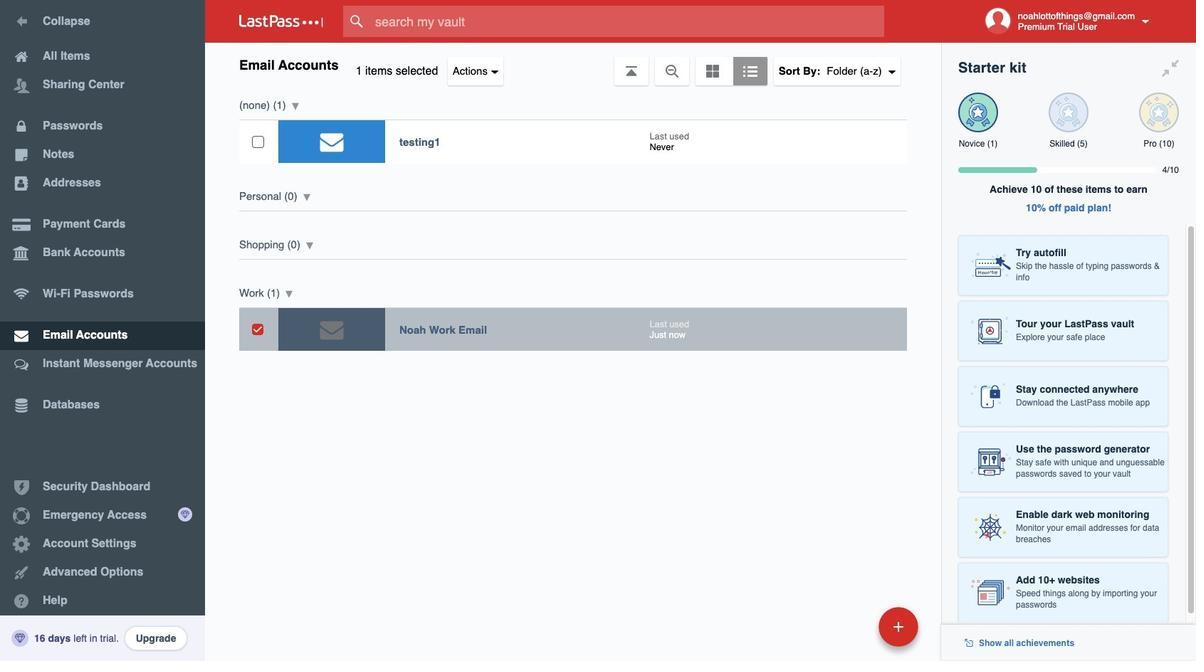 Task type: vqa. For each thing, say whether or not it's contained in the screenshot.
Search search field
yes



Task type: locate. For each thing, give the bounding box(es) containing it.
vault options navigation
[[205, 43, 941, 85]]



Task type: describe. For each thing, give the bounding box(es) containing it.
lastpass image
[[239, 15, 323, 28]]

search my vault text field
[[343, 6, 912, 37]]

Search search field
[[343, 6, 912, 37]]

new item element
[[781, 607, 924, 647]]

new item navigation
[[781, 603, 927, 662]]

main navigation navigation
[[0, 0, 205, 662]]



